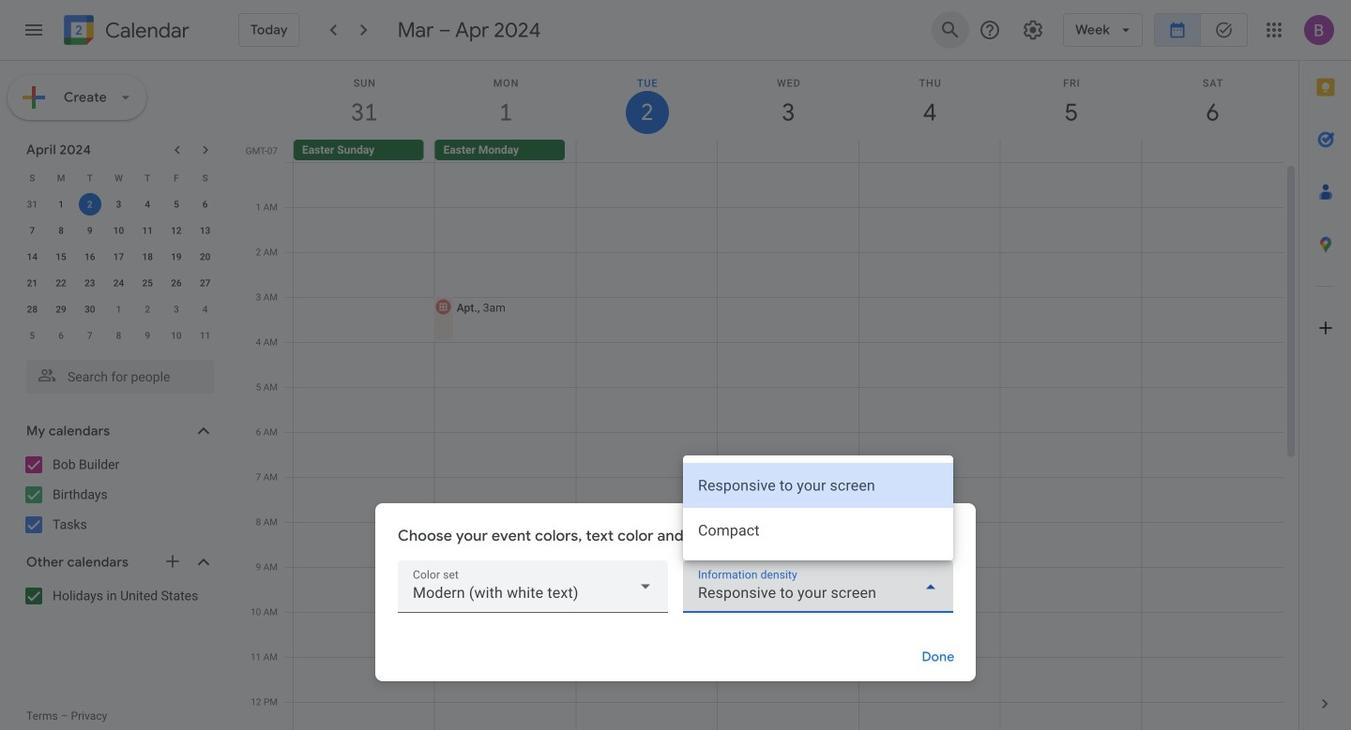 Task type: vqa. For each thing, say whether or not it's contained in the screenshot.
THE 7 AM
no



Task type: locate. For each thing, give the bounding box(es) containing it.
9 element
[[79, 220, 101, 242]]

14 element
[[21, 246, 43, 268]]

tab list
[[1299, 61, 1351, 678]]

None search field
[[0, 353, 233, 394]]

7 element
[[21, 220, 43, 242]]

heading
[[101, 19, 189, 42]]

may 8 element
[[107, 325, 130, 347]]

21 element
[[21, 272, 43, 295]]

my calendars list
[[4, 450, 233, 540]]

4 element
[[136, 193, 159, 216]]

26 element
[[165, 272, 188, 295]]

may 6 element
[[50, 325, 72, 347]]

None field
[[398, 561, 668, 614], [683, 561, 953, 614], [398, 561, 668, 614], [683, 561, 953, 614]]

dialog
[[375, 456, 976, 682]]

28 element
[[21, 298, 43, 321]]

20 element
[[194, 246, 216, 268]]

april 2024 grid
[[18, 165, 220, 349]]

option
[[683, 464, 953, 509], [683, 509, 953, 554]]

heading inside 'calendar' element
[[101, 19, 189, 42]]

may 7 element
[[79, 325, 101, 347]]

29 element
[[50, 298, 72, 321]]

23 element
[[79, 272, 101, 295]]

grid
[[240, 61, 1299, 731]]

12 element
[[165, 220, 188, 242]]

may 11 element
[[194, 325, 216, 347]]

may 5 element
[[21, 325, 43, 347]]

row group
[[18, 191, 220, 349]]

18 element
[[136, 246, 159, 268]]

5 element
[[165, 193, 188, 216]]

22 element
[[50, 272, 72, 295]]

27 element
[[194, 272, 216, 295]]

11 element
[[136, 220, 159, 242]]

row
[[285, 140, 1299, 162], [285, 162, 1284, 731], [18, 165, 220, 191], [18, 191, 220, 218], [18, 218, 220, 244], [18, 244, 220, 270], [18, 270, 220, 296], [18, 296, 220, 323], [18, 323, 220, 349]]

calendar element
[[60, 11, 189, 53]]

2 option from the top
[[683, 509, 953, 554]]

6 element
[[194, 193, 216, 216]]

15 element
[[50, 246, 72, 268]]

cell
[[576, 140, 718, 162], [718, 140, 859, 162], [859, 140, 1000, 162], [1000, 140, 1141, 162], [1141, 140, 1283, 162], [294, 162, 435, 731], [433, 162, 576, 731], [576, 162, 718, 731], [718, 162, 859, 731], [859, 162, 1001, 731], [1001, 162, 1142, 731], [1142, 162, 1284, 731], [75, 191, 104, 218]]

13 element
[[194, 220, 216, 242]]

march 31 element
[[21, 193, 43, 216]]



Task type: describe. For each thing, give the bounding box(es) containing it.
2, today element
[[79, 193, 101, 216]]

may 4 element
[[194, 298, 216, 321]]

may 2 element
[[136, 298, 159, 321]]

information density list box
[[683, 456, 953, 561]]

16 element
[[79, 246, 101, 268]]

10 element
[[107, 220, 130, 242]]

8 element
[[50, 220, 72, 242]]

3 element
[[107, 193, 130, 216]]

25 element
[[136, 272, 159, 295]]

19 element
[[165, 246, 188, 268]]

24 element
[[107, 272, 130, 295]]

support image
[[979, 19, 1001, 41]]

may 1 element
[[107, 298, 130, 321]]

may 3 element
[[165, 298, 188, 321]]

30 element
[[79, 298, 101, 321]]

may 9 element
[[136, 325, 159, 347]]

main drawer image
[[23, 19, 45, 41]]

1 option from the top
[[683, 464, 953, 509]]

17 element
[[107, 246, 130, 268]]

may 10 element
[[165, 325, 188, 347]]

cell inside april 2024 grid
[[75, 191, 104, 218]]

1 element
[[50, 193, 72, 216]]



